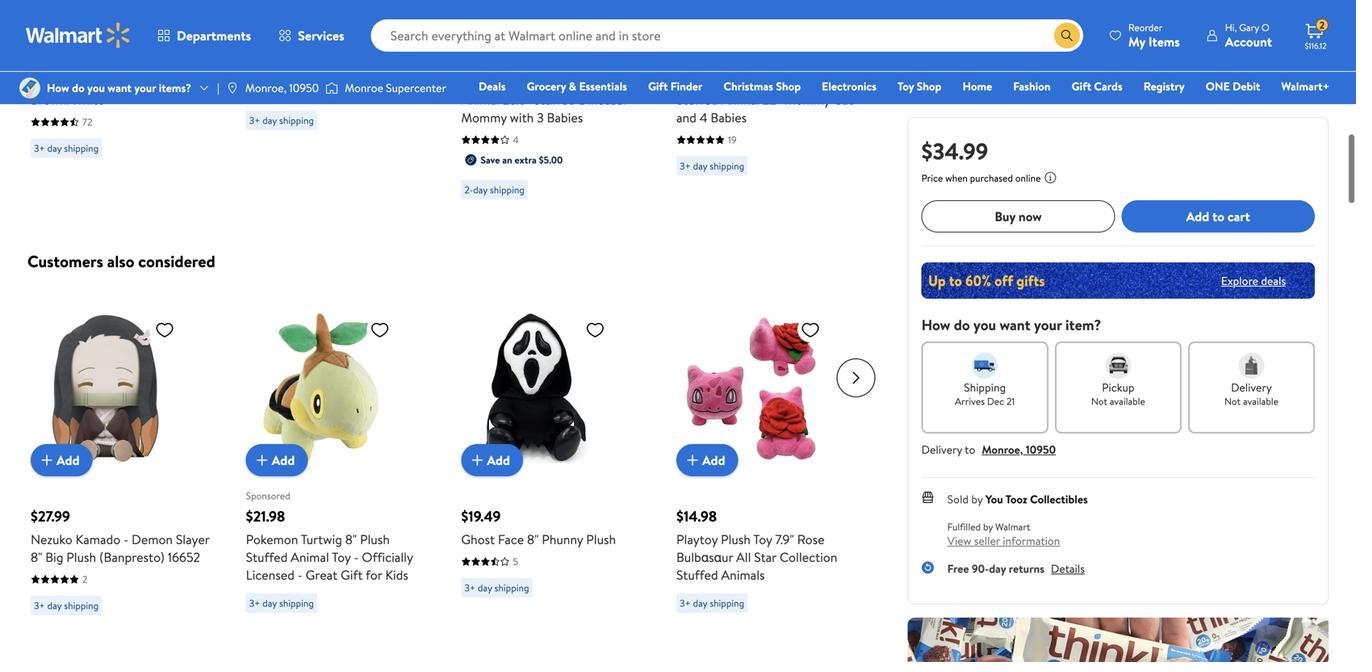 Task type: vqa. For each thing, say whether or not it's contained in the screenshot.
The Holiday Shop link
no



Task type: describe. For each thing, give the bounding box(es) containing it.
2 horizontal spatial -
[[354, 548, 359, 566]]

not for pickup
[[1092, 394, 1108, 408]]

$116.12
[[1305, 40, 1327, 51]]

to for add
[[1213, 207, 1225, 225]]

home
[[963, 78, 993, 94]]

how do you want your items?
[[47, 80, 191, 96]]

1 horizontal spatial &
[[569, 78, 577, 94]]

by for fulfilled
[[983, 520, 993, 534]]

3
[[537, 109, 544, 126]]

walmart image
[[26, 23, 131, 48]]

product group containing now $27.99
[[461, 0, 641, 206]]

items
[[1149, 33, 1180, 50]]

90-
[[972, 561, 989, 577]]

to for delivery
[[965, 442, 976, 457]]

free 90-day returns details
[[948, 561, 1085, 577]]

day down ghost
[[478, 581, 492, 595]]

mommy for animal
[[461, 109, 507, 126]]

shipping down kamado on the left of page
[[64, 599, 99, 612]]

add to cart image for $19.49
[[468, 451, 487, 470]]

$46.99
[[789, 44, 822, 60]]

bulbαsαur
[[677, 548, 733, 566]]

1 vertical spatial 10950
[[1026, 442, 1056, 457]]

arrives
[[955, 394, 985, 408]]

great
[[306, 566, 338, 584]]

your for item?
[[1034, 315, 1062, 335]]

customers also considered
[[27, 250, 215, 273]]

|
[[217, 80, 220, 96]]

warmies stuffed animals plush brown/white
[[31, 73, 203, 109]]

morismos dinosaur stuffed animal 23.6'' stuffed dinosaur mommy with 3 babies
[[461, 73, 628, 126]]

departments
[[177, 27, 251, 44]]

cards
[[1094, 78, 1123, 94]]

add for $21.98
[[272, 451, 295, 469]]

add button for $27.99
[[31, 444, 93, 476]]

0 horizontal spatial 2
[[82, 573, 88, 586]]

want for items?
[[108, 80, 132, 96]]

returns
[[1009, 561, 1045, 577]]

demon
[[132, 531, 173, 548]]

red image
[[711, 6, 724, 19]]

3+ day shipping for ghost face 8" phunny plush
[[465, 581, 529, 595]]

extra
[[515, 153, 537, 167]]

product group containing now $36.99
[[246, 0, 426, 206]]

1 vertical spatial monroe,
[[982, 442, 1023, 457]]

morismos unicorn kitty cat stuffed animal 22'' mommy cat and 4 babies
[[677, 73, 854, 126]]

online
[[1016, 171, 1041, 185]]

plush inside warmies stuffed animals plush brown/white
[[173, 73, 203, 91]]

animals inside $14.98 playtoy plush toy 7.9" rose bulbαsαur all star collection stuffed animals
[[721, 566, 765, 584]]

product group containing +3
[[677, 0, 856, 206]]

1 horizontal spatial dinosaur
[[579, 91, 628, 109]]

add to cart image for $27.99
[[37, 451, 57, 470]]

licensed
[[246, 566, 295, 584]]

also
[[107, 250, 134, 273]]

2- inside now $36.99 $53.98 kidrobot spongebob squarepants rainbow hugme & kamp koral phunny plush bundle, 2-pack 3+ day shipping
[[291, 101, 302, 119]]

day down save
[[473, 183, 488, 197]]

sponsored for $21.98
[[246, 489, 290, 503]]

shipping arrives dec 21
[[955, 380, 1015, 408]]

day down licensed
[[263, 596, 277, 610]]

shipping down all
[[710, 596, 745, 610]]

intent image for pickup image
[[1106, 353, 1132, 379]]

bundle,
[[246, 101, 288, 119]]

items?
[[159, 80, 191, 96]]

add to cart button
[[1122, 200, 1315, 233]]

pickup
[[1102, 380, 1135, 395]]

2 horizontal spatial toy
[[898, 78, 914, 94]]

- inside $27.99 nezuko kamado - demon slayer 8" big plush (banpresto) 16652
[[124, 531, 129, 548]]

how for how do you want your items?
[[47, 80, 69, 96]]

shipping down "an" at the left of page
[[490, 183, 525, 197]]

$36.99
[[278, 23, 320, 44]]

animal inside morismos dinosaur stuffed animal 23.6'' stuffed dinosaur mommy with 3 babies
[[461, 91, 500, 109]]

when
[[946, 171, 968, 185]]

tooz
[[1006, 491, 1028, 507]]

toy inside sponsored $21.98 pokemon turtwig 8" plush stuffed animal toy - officially licensed - great gift for kids
[[332, 548, 351, 566]]

0 horizontal spatial cat
[[812, 73, 832, 91]]

brown and green image
[[793, 6, 806, 19]]

reorder my items
[[1129, 21, 1180, 50]]

product group containing $27.99
[[31, 281, 210, 662]]

product group containing $19.49
[[461, 281, 641, 662]]

price
[[922, 171, 943, 185]]

your for items?
[[134, 80, 156, 96]]

– inside sponsored now $27.99 $45.99 options from $27.99 – $37.99
[[563, 44, 569, 60]]

day down and
[[693, 159, 708, 173]]

$19.99
[[125, 44, 155, 60]]

monroe
[[345, 80, 383, 96]]

day down view seller information
[[989, 561, 1006, 577]]

3 from from the left
[[718, 44, 743, 60]]

& inside now $36.99 $53.98 kidrobot spongebob squarepants rainbow hugme & kamp koral phunny plush bundle, 2-pack 3+ day shipping
[[413, 65, 422, 83]]

one debit link
[[1199, 78, 1268, 95]]

$22.99
[[745, 44, 777, 60]]

explore deals link
[[1215, 266, 1293, 295]]

$27.99 inside $27.99 nezuko kamado - demon slayer 8" big plush (banpresto) 16652
[[31, 506, 70, 526]]

kitty
[[782, 73, 809, 91]]

morismos for 23.6''
[[461, 73, 516, 91]]

intent image for delivery image
[[1239, 353, 1265, 379]]

$45.99
[[540, 26, 573, 41]]

account
[[1226, 33, 1273, 50]]

0 horizontal spatial monroe,
[[245, 80, 287, 96]]

8" inside $27.99 nezuko kamado - demon slayer 8" big plush (banpresto) 16652
[[31, 548, 42, 566]]

babies inside morismos unicorn kitty cat stuffed animal 22'' mommy cat and 4 babies
[[711, 109, 747, 126]]

playtoy plush toy 7.9" rose bulbαsαur all star collection stuffed animals image
[[677, 313, 827, 463]]

unicorn
[[735, 73, 779, 91]]

3+ day shipping for $21.98
[[249, 596, 314, 610]]

you for how do you want your items?
[[87, 80, 105, 96]]

deals
[[479, 78, 506, 94]]

phunny inside $19.49 ghost face 8" phunny plush
[[542, 531, 583, 548]]

delivery for not
[[1231, 380, 1272, 395]]

stuffed inside sponsored $21.98 pokemon turtwig 8" plush stuffed animal toy - officially licensed - great gift for kids
[[246, 548, 288, 566]]

19
[[728, 133, 737, 147]]

3 different color image
[[738, 6, 751, 19]]

electronics
[[822, 78, 877, 94]]

Walmart Site-Wide search field
[[371, 19, 1084, 52]]

animal inside sponsored $21.98 pokemon turtwig 8" plush stuffed animal toy - officially licensed - great gift for kids
[[291, 548, 329, 566]]

customers
[[27, 250, 103, 273]]

o
[[1262, 21, 1270, 34]]

babies inside morismos dinosaur stuffed animal 23.6'' stuffed dinosaur mommy with 3 babies
[[547, 109, 583, 126]]

Search search field
[[371, 19, 1084, 52]]

intent image for shipping image
[[972, 353, 998, 379]]

morismos for stuffed
[[677, 73, 732, 91]]

do for how do you want your items?
[[72, 80, 85, 96]]

debit
[[1233, 78, 1261, 94]]

brown image
[[766, 6, 779, 19]]

available for delivery
[[1244, 394, 1279, 408]]

reorder
[[1129, 21, 1163, 34]]

gift for gift finder
[[648, 78, 668, 94]]

shipping down great
[[279, 596, 314, 610]]

$19.49
[[461, 506, 501, 526]]

how do you want your item?
[[922, 315, 1102, 335]]

add to cart image for $14.98
[[683, 451, 703, 470]]

3+ day shipping for nezuko kamado - demon slayer 8" big plush (banpresto) 16652
[[34, 599, 99, 612]]

now
[[1019, 207, 1042, 225]]

shop for toy shop
[[917, 78, 942, 94]]

star
[[754, 548, 777, 566]]

23.6''
[[503, 91, 531, 109]]

seller
[[974, 533, 1000, 549]]

3+ down licensed
[[249, 596, 260, 610]]

product group containing $21.98
[[246, 281, 426, 662]]

day down the bulbαsαur
[[693, 596, 708, 610]]

(banpresto)
[[99, 548, 165, 566]]

you for how do you want your item?
[[974, 315, 997, 335]]

0 horizontal spatial dinosaur
[[519, 73, 569, 91]]

add button for sponsored
[[246, 444, 308, 476]]

collection
[[780, 548, 838, 566]]

$28.95 more options from $19.99
[[31, 23, 155, 60]]

kidrobot
[[246, 48, 295, 65]]

how for how do you want your item?
[[922, 315, 951, 335]]

3+ day shipping down the bulbαsαur
[[680, 596, 745, 610]]

$28.95
[[31, 23, 73, 44]]

electronics link
[[815, 78, 884, 95]]

explore
[[1222, 273, 1259, 288]]

fulfilled by walmart
[[948, 520, 1031, 534]]

from inside sponsored now $27.99 $45.99 options from $27.99 – $37.99
[[503, 44, 527, 60]]

add to favorites list, playtoy plush toy 7.9" rose bulbαsαur all star collection stuffed animals image
[[801, 320, 820, 340]]

add to favorites list, pokemon turtwig 8" plush stuffed animal toy - officially licensed - great gift for kids image
[[370, 320, 390, 340]]

details button
[[1051, 561, 1085, 577]]

gift cards link
[[1065, 78, 1130, 95]]

8" inside $19.49 ghost face 8" phunny plush
[[527, 531, 539, 548]]

gift finder
[[648, 78, 703, 94]]

grocery
[[527, 78, 566, 94]]

plush inside $27.99 nezuko kamado - demon slayer 8" big plush (banpresto) 16652
[[66, 548, 96, 566]]

toy shop link
[[891, 78, 949, 95]]

$27.99 nezuko kamado - demon slayer 8" big plush (banpresto) 16652
[[31, 506, 210, 566]]

$5.00
[[539, 153, 563, 167]]

rose
[[797, 531, 825, 548]]

available in additional 3 variants element
[[813, 3, 830, 23]]

1 horizontal spatial 2
[[1320, 18, 1325, 32]]

hi,
[[1226, 21, 1237, 34]]

3+ down and
[[680, 159, 691, 173]]

2 – from the left
[[780, 44, 786, 60]]

services button
[[265, 16, 358, 55]]

day down brown/white
[[47, 141, 62, 155]]

home link
[[956, 78, 1000, 95]]

4 inside morismos unicorn kitty cat stuffed animal 22'' mommy cat and 4 babies
[[700, 109, 708, 126]]

collectibles
[[1030, 491, 1088, 507]]

add to cart image for sponsored
[[252, 451, 272, 470]]

pack
[[302, 101, 329, 119]]

3+ down ghost
[[465, 581, 476, 595]]

not for delivery
[[1225, 394, 1241, 408]]

with
[[510, 109, 534, 126]]

spongebob
[[298, 48, 362, 65]]

ghost face 8" phunny plush image
[[461, 313, 612, 463]]



Task type: locate. For each thing, give the bounding box(es) containing it.
buy
[[995, 207, 1016, 225]]

2-day shipping
[[465, 183, 525, 197]]

$14.98
[[677, 506, 717, 526]]

gift left for
[[341, 566, 363, 584]]

2 from from the left
[[503, 44, 527, 60]]

nezuko kamado - demon slayer 8" big plush (banpresto) 16652 image
[[31, 313, 181, 463]]

4 add button from the left
[[677, 444, 739, 476]]

1 horizontal spatial from
[[503, 44, 527, 60]]

not inside delivery not available
[[1225, 394, 1241, 408]]

0 vertical spatial 10950
[[289, 80, 319, 96]]

morismos up and
[[677, 73, 732, 91]]

1 add to cart image from the left
[[468, 451, 487, 470]]

1 add button from the left
[[31, 444, 93, 476]]

- left great
[[298, 566, 303, 584]]

1 babies from the left
[[547, 109, 583, 126]]

0 horizontal spatial your
[[134, 80, 156, 96]]

shipping inside now $36.99 $53.98 kidrobot spongebob squarepants rainbow hugme & kamp koral phunny plush bundle, 2-pack 3+ day shipping
[[279, 113, 314, 127]]

how
[[47, 80, 69, 96], [922, 315, 951, 335]]

add to cart image
[[37, 451, 57, 470], [252, 451, 272, 470]]

sponsored up deals link at the left of the page
[[461, 6, 506, 20]]

sponsored up "$21.98"
[[246, 489, 290, 503]]

- left demon
[[124, 531, 129, 548]]

shipping down 19
[[710, 159, 745, 173]]

add to cart image up nezuko on the bottom
[[37, 451, 57, 470]]

add
[[1187, 207, 1210, 225], [57, 451, 80, 469], [272, 451, 295, 469], [487, 451, 510, 469], [703, 451, 726, 469]]

10950 up collectibles
[[1026, 442, 1056, 457]]

officially
[[362, 548, 413, 566]]

1 horizontal spatial sponsored
[[461, 6, 506, 20]]

1 vertical spatial 4
[[513, 133, 519, 147]]

1 from from the left
[[98, 44, 122, 60]]

2 not from the left
[[1225, 394, 1241, 408]]

2 add to cart image from the left
[[252, 451, 272, 470]]

monroe, 10950
[[245, 80, 319, 96]]

walmart
[[996, 520, 1031, 534]]

72
[[82, 115, 92, 129]]

0 horizontal spatial morismos
[[461, 73, 516, 91]]

stuffed inside morismos unicorn kitty cat stuffed animal 22'' mommy cat and 4 babies
[[677, 91, 718, 109]]

day down big
[[47, 599, 62, 612]]

add to cart image up "$21.98"
[[252, 451, 272, 470]]

available down intent image for delivery
[[1244, 394, 1279, 408]]

shop for christmas shop
[[776, 78, 801, 94]]

buy now
[[995, 207, 1042, 225]]

product group
[[31, 0, 210, 206], [246, 0, 426, 206], [461, 0, 641, 206], [677, 0, 856, 206], [31, 281, 210, 662], [246, 281, 426, 662], [461, 281, 641, 662], [677, 281, 856, 662]]

1 horizontal spatial –
[[780, 44, 786, 60]]

mommy for cat
[[785, 91, 830, 109]]

options up "deals"
[[461, 44, 501, 60]]

do for how do you want your item?
[[954, 315, 970, 335]]

toy right electronics
[[898, 78, 914, 94]]

2 options from the left
[[677, 44, 716, 60]]

0 vertical spatial do
[[72, 80, 85, 96]]

$37.99
[[572, 44, 602, 60]]

sponsored
[[461, 6, 506, 20], [246, 489, 290, 503]]

 image
[[19, 78, 40, 99]]

rainbow
[[318, 65, 366, 83]]

 image
[[326, 80, 338, 96], [226, 82, 239, 94]]

0 vertical spatial animals
[[126, 73, 170, 91]]

1 horizontal spatial 2-
[[465, 183, 473, 197]]

morismos inside morismos dinosaur stuffed animal 23.6'' stuffed dinosaur mommy with 3 babies
[[461, 73, 516, 91]]

- left for
[[354, 548, 359, 566]]

stuffed
[[82, 73, 123, 91], [572, 73, 614, 91], [534, 91, 575, 109], [677, 91, 718, 109], [246, 548, 288, 566], [677, 566, 718, 584]]

shipping down 5
[[495, 581, 529, 595]]

1 horizontal spatial add to cart image
[[252, 451, 272, 470]]

more
[[31, 44, 57, 60]]

all
[[737, 548, 751, 566]]

1 vertical spatial want
[[1000, 315, 1031, 335]]

2 available from the left
[[1244, 394, 1279, 408]]

1 vertical spatial by
[[983, 520, 993, 534]]

not inside pickup not available
[[1092, 394, 1108, 408]]

squarepants
[[246, 65, 315, 83]]

by left you
[[972, 491, 983, 507]]

1 horizontal spatial shop
[[917, 78, 942, 94]]

want for item?
[[1000, 315, 1031, 335]]

morismos up with
[[461, 73, 516, 91]]

one
[[1206, 78, 1230, 94]]

2 babies from the left
[[711, 109, 747, 126]]

phunny right "face"
[[542, 531, 583, 548]]

1 options from the left
[[461, 44, 501, 60]]

plush inside $19.49 ghost face 8" phunny plush
[[586, 531, 616, 548]]

add to favorites list, nezuko kamado - demon slayer 8" big plush (banpresto) 16652 image
[[155, 320, 174, 340]]

3+ day shipping
[[34, 141, 99, 155], [680, 159, 745, 173], [465, 581, 529, 595], [249, 596, 314, 610], [680, 596, 745, 610], [34, 599, 99, 612]]

0 horizontal spatial how
[[47, 80, 69, 96]]

gift inside sponsored $21.98 pokemon turtwig 8" plush stuffed animal toy - officially licensed - great gift for kids
[[341, 566, 363, 584]]

your left item?
[[1034, 315, 1062, 335]]

0 vertical spatial how
[[47, 80, 69, 96]]

slayer
[[176, 531, 210, 548]]

dec
[[988, 394, 1005, 408]]

$19.49 ghost face 8" phunny plush
[[461, 506, 616, 548]]

nezuko
[[31, 531, 72, 548]]

0 horizontal spatial animals
[[126, 73, 170, 91]]

by right the "fulfilled"
[[983, 520, 993, 534]]

0 horizontal spatial shop
[[776, 78, 801, 94]]

1 available from the left
[[1110, 394, 1146, 408]]

you up the intent image for shipping
[[974, 315, 997, 335]]

+3
[[813, 3, 830, 23]]

1 morismos from the left
[[461, 73, 516, 91]]

0 vertical spatial to
[[1213, 207, 1225, 225]]

0 horizontal spatial from
[[98, 44, 122, 60]]

1 vertical spatial your
[[1034, 315, 1062, 335]]

big
[[45, 548, 63, 566]]

plush inside now $36.99 $53.98 kidrobot spongebob squarepants rainbow hugme & kamp koral phunny plush bundle, 2-pack 3+ day shipping
[[357, 83, 387, 101]]

options inside sponsored now $27.99 $45.99 options from $27.99 – $37.99
[[461, 44, 501, 60]]

1 horizontal spatial animal
[[461, 91, 500, 109]]

 image right |
[[226, 82, 239, 94]]

add to cart image
[[468, 451, 487, 470], [683, 451, 703, 470]]

shop inside toy shop link
[[917, 78, 942, 94]]

mommy down deals link at the left of the page
[[461, 109, 507, 126]]

day down kamp
[[263, 113, 277, 127]]

delivery down intent image for delivery
[[1231, 380, 1272, 395]]

& right grocery
[[569, 78, 577, 94]]

shipping down koral
[[279, 113, 314, 127]]

1 vertical spatial $27.99
[[530, 44, 560, 60]]

mommy inside morismos unicorn kitty cat stuffed animal 22'' mommy cat and 4 babies
[[785, 91, 830, 109]]

stuffed inside $14.98 playtoy plush toy 7.9" rose bulbαsαur all star collection stuffed animals
[[677, 566, 718, 584]]

add for nezuko kamado - demon slayer 8" big plush (banpresto) 16652
[[57, 451, 80, 469]]

do up "72"
[[72, 80, 85, 96]]

0 horizontal spatial to
[[965, 442, 976, 457]]

1 horizontal spatial your
[[1034, 315, 1062, 335]]

want down the $19.99 in the top of the page
[[108, 80, 132, 96]]

to
[[1213, 207, 1225, 225], [965, 442, 976, 457]]

& right hugme
[[413, 65, 422, 83]]

1 now from the left
[[246, 23, 275, 44]]

1 not from the left
[[1092, 394, 1108, 408]]

animals
[[126, 73, 170, 91], [721, 566, 765, 584]]

10950 up the pack
[[289, 80, 319, 96]]

to down arrives
[[965, 442, 976, 457]]

2 add button from the left
[[246, 444, 308, 476]]

search icon image
[[1061, 29, 1074, 42]]

0 vertical spatial by
[[972, 491, 983, 507]]

0 horizontal spatial &
[[413, 65, 422, 83]]

gift cards
[[1072, 78, 1123, 94]]

3+ day shipping for morismos unicorn kitty cat stuffed animal 22'' mommy cat and 4 babies
[[680, 159, 745, 173]]

3+ day shipping down 5
[[465, 581, 529, 595]]

add button
[[31, 444, 93, 476], [246, 444, 308, 476], [461, 444, 523, 476], [677, 444, 739, 476]]

not down the intent image for pickup
[[1092, 394, 1108, 408]]

sold
[[948, 491, 969, 507]]

from inside the $28.95 more options from $19.99
[[98, 44, 122, 60]]

2 morismos from the left
[[677, 73, 732, 91]]

animals inside warmies stuffed animals plush brown/white
[[126, 73, 170, 91]]

add to favorites list, ghost face 8" phunny plush image
[[586, 320, 605, 340]]

animal inside morismos unicorn kitty cat stuffed animal 22'' mommy cat and 4 babies
[[721, 91, 760, 109]]

sponsored for now
[[461, 6, 506, 20]]

0 horizontal spatial not
[[1092, 394, 1108, 408]]

now up kidrobot
[[246, 23, 275, 44]]

you
[[87, 80, 105, 96], [974, 315, 997, 335]]

kids
[[385, 566, 409, 584]]

1 horizontal spatial morismos
[[677, 73, 732, 91]]

1 horizontal spatial 10950
[[1026, 442, 1056, 457]]

3+ day shipping down 19
[[680, 159, 745, 173]]

1 horizontal spatial babies
[[711, 109, 747, 126]]

plush inside $14.98 playtoy plush toy 7.9" rose bulbαsαur all star collection stuffed animals
[[721, 531, 751, 548]]

next slide for customers also considered list image
[[837, 359, 876, 397]]

1 horizontal spatial now
[[461, 23, 490, 44]]

product group containing $28.95
[[31, 0, 210, 206]]

2 add to cart image from the left
[[683, 451, 703, 470]]

delivery for to
[[922, 442, 963, 457]]

deals link
[[472, 78, 513, 95]]

add button up "$21.98"
[[246, 444, 308, 476]]

now inside sponsored now $27.99 $45.99 options from $27.99 – $37.99
[[461, 23, 490, 44]]

1 horizontal spatial  image
[[326, 80, 338, 96]]

22''
[[763, 91, 782, 109]]

add to cart image up $14.98 at the bottom of page
[[683, 451, 703, 470]]

shipping
[[964, 380, 1006, 395]]

toy shop
[[898, 78, 942, 94]]

1 horizontal spatial do
[[954, 315, 970, 335]]

0 horizontal spatial want
[[108, 80, 132, 96]]

explore deals
[[1222, 273, 1286, 288]]

gift left finder
[[648, 78, 668, 94]]

3+ day shipping down "72"
[[34, 141, 99, 155]]

1 horizontal spatial want
[[1000, 315, 1031, 335]]

save an extra $5.00
[[481, 153, 563, 167]]

0 vertical spatial delivery
[[1231, 380, 1272, 395]]

registry
[[1144, 78, 1185, 94]]

1 horizontal spatial not
[[1225, 394, 1241, 408]]

– right $22.99
[[780, 44, 786, 60]]

sponsored inside sponsored now $27.99 $45.99 options from $27.99 – $37.99
[[461, 6, 506, 20]]

information
[[1003, 533, 1061, 549]]

legal information image
[[1044, 171, 1057, 184]]

3+ down brown/white
[[34, 141, 45, 155]]

0 vertical spatial $27.99
[[494, 23, 533, 44]]

4 right and
[[700, 109, 708, 126]]

shop inside christmas shop link
[[776, 78, 801, 94]]

available inside delivery not available
[[1244, 394, 1279, 408]]

product group containing $14.98
[[677, 281, 856, 662]]

0 horizontal spatial toy
[[332, 548, 351, 566]]

add to cart image up $19.49
[[468, 451, 487, 470]]

options up finder
[[677, 44, 716, 60]]

want left item?
[[1000, 315, 1031, 335]]

0 horizontal spatial add to cart image
[[468, 451, 487, 470]]

face
[[498, 531, 524, 548]]

1 – from the left
[[563, 44, 569, 60]]

plush inside sponsored $21.98 pokemon turtwig 8" plush stuffed animal toy - officially licensed - great gift for kids
[[360, 531, 390, 548]]

add to cart
[[1187, 207, 1251, 225]]

1 vertical spatial to
[[965, 442, 976, 457]]

 image for monroe supercenter
[[326, 80, 338, 96]]

2 vertical spatial $27.99
[[31, 506, 70, 526]]

dinosaur
[[519, 73, 569, 91], [579, 91, 628, 109]]

0 horizontal spatial options
[[461, 44, 501, 60]]

0 horizontal spatial 2-
[[291, 101, 302, 119]]

hugme
[[369, 65, 410, 83]]

gift for gift cards
[[1072, 78, 1092, 94]]

0 vertical spatial 2
[[1320, 18, 1325, 32]]

brown/white
[[31, 91, 105, 109]]

0 horizontal spatial 4
[[513, 133, 519, 147]]

1 horizontal spatial cat
[[833, 91, 854, 109]]

1 horizontal spatial mommy
[[785, 91, 830, 109]]

1 horizontal spatial phunny
[[542, 531, 583, 548]]

–
[[563, 44, 569, 60], [780, 44, 786, 60]]

you
[[986, 491, 1004, 507]]

add button up $19.49
[[461, 444, 523, 476]]

2 horizontal spatial 8"
[[527, 531, 539, 548]]

0 horizontal spatial phunny
[[313, 83, 354, 101]]

0 vertical spatial 2-
[[291, 101, 302, 119]]

pokemon turtwig 8" plush stuffed animal toy - officially licensed - great gift for kids image
[[246, 313, 396, 463]]

2 shop from the left
[[917, 78, 942, 94]]

1 horizontal spatial to
[[1213, 207, 1225, 225]]

1 vertical spatial how
[[922, 315, 951, 335]]

deals
[[1262, 273, 1286, 288]]

3+ day shipping down big
[[34, 599, 99, 612]]

1 horizontal spatial add to cart image
[[683, 451, 703, 470]]

an
[[502, 153, 512, 167]]

morismos
[[461, 73, 516, 91], [677, 73, 732, 91]]

to inside button
[[1213, 207, 1225, 225]]

0 horizontal spatial available
[[1110, 394, 1146, 408]]

monroe, up bundle, in the left top of the page
[[245, 80, 287, 96]]

$27.99
[[494, 23, 533, 44], [530, 44, 560, 60], [31, 506, 70, 526]]

1 horizontal spatial -
[[298, 566, 303, 584]]

8" right "face"
[[527, 531, 539, 548]]

add button up nezuko on the bottom
[[31, 444, 93, 476]]

1 horizontal spatial 8"
[[345, 531, 357, 548]]

8" right turtwig
[[345, 531, 357, 548]]

available inside pickup not available
[[1110, 394, 1146, 408]]

save
[[481, 153, 500, 167]]

available down the intent image for pickup
[[1110, 394, 1146, 408]]

2 horizontal spatial animal
[[721, 91, 760, 109]]

8" left big
[[31, 548, 42, 566]]

departments button
[[144, 16, 265, 55]]

1 horizontal spatial you
[[974, 315, 997, 335]]

1 vertical spatial 2
[[82, 573, 88, 586]]

1 horizontal spatial 4
[[700, 109, 708, 126]]

1 shop from the left
[[776, 78, 801, 94]]

kamado
[[76, 531, 120, 548]]

add for ghost face 8" phunny plush
[[487, 451, 510, 469]]

registry link
[[1137, 78, 1192, 95]]

$14.98 playtoy plush toy 7.9" rose bulbαsαur all star collection stuffed animals
[[677, 506, 838, 584]]

up to sixty percent off deals. shop now. image
[[922, 262, 1315, 299]]

3 add button from the left
[[461, 444, 523, 476]]

1 horizontal spatial toy
[[754, 531, 772, 548]]

2 horizontal spatial from
[[718, 44, 743, 60]]

1 horizontal spatial options
[[677, 44, 716, 60]]

from left the $19.99 in the top of the page
[[98, 44, 122, 60]]

1 horizontal spatial how
[[922, 315, 951, 335]]

day inside now $36.99 $53.98 kidrobot spongebob squarepants rainbow hugme & kamp koral phunny plush bundle, 2-pack 3+ day shipping
[[263, 113, 277, 127]]

8" inside sponsored $21.98 pokemon turtwig 8" plush stuffed animal toy - officially licensed - great gift for kids
[[345, 531, 357, 548]]

 image up the pack
[[326, 80, 338, 96]]

3+ down the bulbαsαur
[[680, 596, 691, 610]]

now up "deals"
[[461, 23, 490, 44]]

add button for $19.49
[[461, 444, 523, 476]]

babies up 19
[[711, 109, 747, 126]]

$27.99 down '$45.99'
[[530, 44, 560, 60]]

christmas shop link
[[717, 78, 808, 95]]

delivery inside delivery not available
[[1231, 380, 1272, 395]]

10950
[[289, 80, 319, 96], [1026, 442, 1056, 457]]

3+ down nezuko on the bottom
[[34, 599, 45, 612]]

1 vertical spatial sponsored
[[246, 489, 290, 503]]

0 horizontal spatial –
[[563, 44, 569, 60]]

8"
[[345, 531, 357, 548], [527, 531, 539, 548], [31, 548, 42, 566]]

1 vertical spatial you
[[974, 315, 997, 335]]

your left items?
[[134, 80, 156, 96]]

2 down kamado on the left of page
[[82, 573, 88, 586]]

monroe, 10950 button
[[982, 442, 1056, 457]]

 image for monroe, 10950
[[226, 82, 239, 94]]

– left $37.99
[[563, 44, 569, 60]]

to left cart
[[1213, 207, 1225, 225]]

add for playtoy plush toy 7.9" rose bulbαsαur all star collection stuffed animals
[[703, 451, 726, 469]]

2 now from the left
[[461, 23, 490, 44]]

available
[[1110, 394, 1146, 408], [1244, 394, 1279, 408]]

phunny down spongebob
[[313, 83, 354, 101]]

2 horizontal spatial gift
[[1072, 78, 1092, 94]]

morismos inside morismos unicorn kitty cat stuffed animal 22'' mommy cat and 4 babies
[[677, 73, 732, 91]]

0 horizontal spatial do
[[72, 80, 85, 96]]

plush
[[173, 73, 203, 91], [357, 83, 387, 101], [360, 531, 390, 548], [586, 531, 616, 548], [721, 531, 751, 548], [66, 548, 96, 566]]

available for pickup
[[1110, 394, 1146, 408]]

1 horizontal spatial animals
[[721, 566, 765, 584]]

0 horizontal spatial animal
[[291, 548, 329, 566]]

1 horizontal spatial available
[[1244, 394, 1279, 408]]

grocery & essentials
[[527, 78, 627, 94]]

shipping down "72"
[[64, 141, 99, 155]]

from left $22.99
[[718, 44, 743, 60]]

1 add to cart image from the left
[[37, 451, 57, 470]]

0 horizontal spatial babies
[[547, 109, 583, 126]]

gift left cards at the right of page
[[1072, 78, 1092, 94]]

1 vertical spatial phunny
[[542, 531, 583, 548]]

0 horizontal spatial 10950
[[289, 80, 319, 96]]

now inside now $36.99 $53.98 kidrobot spongebob squarepants rainbow hugme & kamp koral phunny plush bundle, 2-pack 3+ day shipping
[[246, 23, 275, 44]]

2-
[[291, 101, 302, 119], [465, 183, 473, 197]]

3+ inside now $36.99 $53.98 kidrobot spongebob squarepants rainbow hugme & kamp koral phunny plush bundle, 2-pack 3+ day shipping
[[249, 113, 260, 127]]

3+ down kamp
[[249, 113, 260, 127]]

delivery up sold
[[922, 442, 963, 457]]

0 horizontal spatial -
[[124, 531, 129, 548]]

$27.99 left '$45.99'
[[494, 23, 533, 44]]

0 vertical spatial want
[[108, 80, 132, 96]]

1 horizontal spatial gift
[[648, 78, 668, 94]]

view
[[948, 533, 972, 549]]

0 vertical spatial you
[[87, 80, 105, 96]]

delivery not available
[[1225, 380, 1279, 408]]

not down intent image for delivery
[[1225, 394, 1241, 408]]

0 horizontal spatial mommy
[[461, 109, 507, 126]]

0 vertical spatial monroe,
[[245, 80, 287, 96]]

for
[[366, 566, 382, 584]]

monroe, down dec at the right
[[982, 442, 1023, 457]]

toy left for
[[332, 548, 351, 566]]

4 up save an extra $5.00
[[513, 133, 519, 147]]

sponsored inside sponsored $21.98 pokemon turtwig 8" plush stuffed animal toy - officially licensed - great gift for kids
[[246, 489, 290, 503]]

add button up $14.98 at the bottom of page
[[677, 444, 739, 476]]

christmas shop
[[724, 78, 801, 94]]

now $36.99 $53.98 kidrobot spongebob squarepants rainbow hugme & kamp koral phunny plush bundle, 2-pack 3+ day shipping
[[246, 23, 422, 127]]

delivery to monroe, 10950
[[922, 442, 1056, 457]]

1 vertical spatial do
[[954, 315, 970, 335]]

pickup not available
[[1092, 380, 1146, 408]]

hi, gary o account
[[1226, 21, 1273, 50]]

toy left 7.9"
[[754, 531, 772, 548]]

koral
[[281, 83, 309, 101]]

1 horizontal spatial delivery
[[1231, 380, 1272, 395]]

1 vertical spatial animals
[[721, 566, 765, 584]]

phunny inside now $36.99 $53.98 kidrobot spongebob squarepants rainbow hugme & kamp koral phunny plush bundle, 2-pack 3+ day shipping
[[313, 83, 354, 101]]

fashion
[[1014, 78, 1051, 94]]

by for sold
[[972, 491, 983, 507]]

mommy right 22''
[[785, 91, 830, 109]]

do up the shipping
[[954, 315, 970, 335]]

sold by you tooz collectibles
[[948, 491, 1088, 507]]

toy inside $14.98 playtoy plush toy 7.9" rose bulbαsαur all star collection stuffed animals
[[754, 531, 772, 548]]

babies right "3"
[[547, 109, 583, 126]]

from
[[98, 44, 122, 60], [503, 44, 527, 60], [718, 44, 743, 60]]

2 up $116.12
[[1320, 18, 1325, 32]]

0 horizontal spatial  image
[[226, 82, 239, 94]]

1 vertical spatial delivery
[[922, 442, 963, 457]]

stuffed inside warmies stuffed animals plush brown/white
[[82, 73, 123, 91]]

0 horizontal spatial sponsored
[[246, 489, 290, 503]]

mommy inside morismos dinosaur stuffed animal 23.6'' stuffed dinosaur mommy with 3 babies
[[461, 109, 507, 126]]

0 vertical spatial phunny
[[313, 83, 354, 101]]

3+ day shipping down licensed
[[249, 596, 314, 610]]

1 horizontal spatial monroe,
[[982, 442, 1023, 457]]

you up "72"
[[87, 80, 105, 96]]

options
[[59, 44, 96, 60]]

christmas
[[724, 78, 774, 94]]



